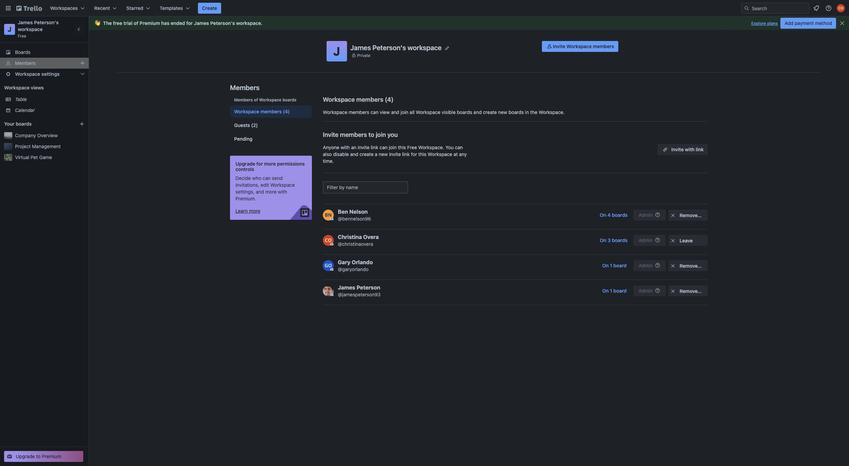Task type: describe. For each thing, give the bounding box(es) containing it.
pending link
[[230, 133, 312, 145]]

(
[[385, 96, 387, 103]]

your boards with 3 items element
[[4, 120, 69, 128]]

project management
[[15, 143, 61, 149]]

starred button
[[122, 3, 154, 14]]

workspace inside "button"
[[567, 43, 592, 49]]

gary orlando @garyorlando
[[338, 259, 373, 272]]

create button
[[198, 3, 221, 14]]

on for nelson
[[600, 212, 607, 218]]

company overview link
[[15, 132, 85, 139]]

add board image
[[79, 121, 85, 127]]

admin button for nelson
[[634, 210, 666, 221]]

orlando
[[352, 259, 373, 265]]

explore
[[752, 21, 766, 26]]

boards inside "link"
[[612, 212, 628, 218]]

views
[[31, 85, 44, 90]]

disable
[[333, 151, 349, 157]]

@christinaovera
[[338, 241, 373, 247]]

@garyorlando
[[338, 266, 369, 272]]

this member is an admin of this workspace. image for james peterson
[[330, 293, 334, 296]]

remove… for nelson
[[680, 212, 702, 218]]

remove… link for james peterson
[[669, 285, 708, 296]]

and inside "upgrade for more permissions controls decide who can send invitations, edit workspace settings, and more with premium."
[[256, 189, 264, 195]]

has
[[161, 20, 169, 26]]

members of workspace boards
[[234, 97, 297, 102]]

ben
[[338, 209, 348, 215]]

workspace for james peterson's workspace free
[[18, 26, 43, 32]]

workspace inside "upgrade for more permissions controls decide who can send invitations, edit workspace settings, and more with premium."
[[270, 182, 295, 188]]

join inside anyone with an invite link can join this free workspace. you can also disable and create a new invite link for this workspace at any time.
[[389, 144, 397, 150]]

plans
[[767, 21, 778, 26]]

peterson's for james peterson's workspace
[[373, 44, 406, 51]]

an
[[351, 144, 357, 150]]

free inside james peterson's workspace free
[[18, 33, 26, 39]]

james peterson's workspace
[[350, 44, 442, 51]]

christina overa (christinaovera) image
[[837, 4, 845, 12]]

workspace views
[[4, 85, 44, 90]]

settings,
[[236, 189, 255, 195]]

invite members to join you
[[323, 131, 398, 138]]

the
[[103, 20, 112, 26]]

james for james peterson's workspace free
[[18, 19, 33, 25]]

your
[[4, 121, 15, 127]]

upgrade for more permissions controls decide who can send invitations, edit workspace settings, and more with premium.
[[236, 161, 305, 201]]

virtual pet game link
[[15, 154, 85, 161]]

new inside anyone with an invite link can join this free workspace. you can also disable and create a new invite link for this workspace at any time.
[[379, 151, 388, 157]]

primary element
[[0, 0, 849, 16]]

learn
[[236, 208, 248, 214]]

3
[[608, 237, 611, 243]]

and inside anyone with an invite link can join this free workspace. you can also disable and create a new invite link for this workspace at any time.
[[350, 151, 358, 157]]

upgrade to premium
[[16, 453, 61, 459]]

boards link
[[0, 47, 89, 58]]

.
[[261, 20, 263, 26]]

free
[[113, 20, 122, 26]]

0 vertical spatial workspace.
[[539, 109, 565, 115]]

christina
[[338, 234, 362, 240]]

on 1 board link for orlando
[[598, 260, 631, 271]]

james peterson's workspace link
[[18, 19, 60, 32]]

a
[[375, 151, 378, 157]]

invite with link
[[672, 146, 704, 152]]

at
[[454, 151, 458, 157]]

add
[[785, 20, 794, 26]]

recent button
[[90, 3, 121, 14]]

the
[[530, 109, 538, 115]]

boards right 3
[[612, 237, 628, 243]]

link inside button
[[696, 146, 704, 152]]

you
[[446, 144, 454, 150]]

table link
[[15, 96, 85, 103]]

anyone
[[323, 144, 339, 150]]

learn more
[[236, 208, 260, 214]]

remove… link for ben nelson
[[669, 210, 708, 221]]

also
[[323, 151, 332, 157]]

admin button for orlando
[[634, 260, 666, 271]]

workspace inside anyone with an invite link can join this free workspace. you can also disable and create a new invite link for this workspace at any time.
[[428, 151, 452, 157]]

1 vertical spatial more
[[265, 189, 277, 195]]

this member is an admin of this workspace. image for ben nelson
[[330, 217, 334, 221]]

this member is an admin of this workspace. image for christina overa
[[330, 243, 334, 246]]

members link
[[0, 58, 89, 69]]

invite for invite members to join you
[[323, 131, 339, 138]]

overa
[[363, 234, 379, 240]]

workspaces
[[50, 5, 78, 11]]

4 for (
[[387, 96, 391, 103]]

0 horizontal spatial join
[[376, 131, 386, 138]]

workspaces button
[[46, 3, 89, 14]]

members inside "invite workspace members" "button"
[[593, 43, 614, 49]]

for inside "upgrade for more permissions controls decide who can send invitations, edit workspace settings, and more with premium."
[[257, 161, 263, 167]]

on 4 boards link
[[597, 210, 631, 221]]

to inside upgrade to premium link
[[36, 453, 41, 459]]

payment
[[795, 20, 814, 26]]

for inside banner
[[186, 20, 193, 26]]

sm image for ben nelson
[[670, 212, 677, 219]]

visible
[[442, 109, 456, 115]]

calendar link
[[15, 107, 85, 114]]

board for orlando
[[614, 263, 627, 268]]

james for james peterson @jamespeterson93
[[338, 284, 355, 291]]

Search field
[[750, 3, 809, 13]]

0 horizontal spatial link
[[371, 144, 378, 150]]

j button
[[327, 41, 347, 61]]

search image
[[744, 5, 750, 11]]

calendar
[[15, 107, 35, 113]]

virtual
[[15, 154, 29, 160]]

project management link
[[15, 143, 85, 150]]

1 vertical spatial premium
[[42, 453, 61, 459]]

0 vertical spatial invite
[[358, 144, 370, 150]]

premium inside banner
[[140, 20, 160, 26]]

2 vertical spatial members
[[234, 97, 253, 102]]

decide
[[236, 175, 251, 181]]

upgrade for upgrade to premium
[[16, 453, 35, 459]]

admin button for peterson
[[634, 285, 666, 296]]

of inside banner
[[134, 20, 138, 26]]

templates
[[160, 5, 183, 11]]

explore plans button
[[752, 19, 778, 28]]

Filter by name text field
[[323, 181, 408, 194]]

on for overa
[[600, 237, 607, 243]]

0 vertical spatial new
[[498, 109, 507, 115]]

remove… for orlando
[[680, 263, 702, 269]]

who
[[252, 175, 261, 181]]

recent
[[94, 5, 110, 11]]

invitations,
[[236, 182, 259, 188]]

gary
[[338, 259, 351, 265]]

premium.
[[236, 196, 256, 201]]

boards left in
[[509, 109, 524, 115]]

on 1 board link for peterson
[[598, 285, 631, 296]]

workspace inside dropdown button
[[15, 71, 40, 77]]

anyone with an invite link can join this free workspace. you can also disable and create a new invite link for this workspace at any time.
[[323, 144, 467, 164]]

free inside anyone with an invite link can join this free workspace. you can also disable and create a new invite link for this workspace at any time.
[[407, 144, 417, 150]]

starred
[[126, 5, 143, 11]]

👋 the free trial of premium has ended for james peterson's workspace .
[[94, 20, 263, 26]]

company
[[15, 132, 36, 138]]

0 notifications image
[[813, 4, 821, 12]]

christina overa @christinaovera
[[338, 234, 379, 247]]

learn more button
[[236, 208, 260, 214]]

@jamespeterson93
[[338, 292, 381, 297]]

can left view
[[371, 109, 379, 115]]

more inside learn more button
[[249, 208, 260, 214]]

sm image for christina overa
[[670, 237, 677, 244]]



Task type: vqa. For each thing, say whether or not it's contained in the screenshot.
1st 1 from the bottom of the page
yes



Task type: locate. For each thing, give the bounding box(es) containing it.
admin for peterson
[[639, 288, 653, 294]]

on for orlando
[[602, 263, 609, 268]]

1 horizontal spatial to
[[369, 131, 374, 138]]

invite inside "button"
[[553, 43, 566, 49]]

banner containing 👋
[[89, 16, 849, 30]]

1 vertical spatial invite
[[389, 151, 401, 157]]

upgrade to premium link
[[4, 451, 83, 462]]

1 vertical spatial on 1 board
[[602, 288, 627, 294]]

for
[[186, 20, 193, 26], [411, 151, 417, 157], [257, 161, 263, 167]]

sm image inside leave link
[[670, 237, 677, 244]]

1 horizontal spatial free
[[407, 144, 417, 150]]

company overview
[[15, 132, 58, 138]]

trial
[[123, 20, 132, 26]]

boards up company
[[16, 121, 32, 127]]

1 vertical spatial 1
[[610, 288, 612, 294]]

members
[[15, 60, 36, 66], [230, 84, 260, 91], [234, 97, 253, 102]]

workspace
[[567, 43, 592, 49], [15, 71, 40, 77], [4, 85, 30, 90], [323, 96, 355, 103], [259, 97, 282, 102], [234, 109, 259, 114], [323, 109, 347, 115], [416, 109, 441, 115], [428, 151, 452, 157], [270, 182, 295, 188]]

new right a at the left top of page
[[379, 151, 388, 157]]

this member is an admin of this workspace. image left @christinaovera
[[330, 243, 334, 246]]

of
[[134, 20, 138, 26], [254, 97, 258, 102]]

boards up (4)
[[283, 97, 297, 102]]

admin button
[[634, 210, 666, 221], [634, 235, 666, 246], [634, 260, 666, 271], [634, 285, 666, 296]]

this member is an admin of this workspace. image for gary orlando
[[330, 268, 334, 271]]

admin for overa
[[639, 237, 653, 243]]

send
[[272, 175, 283, 181]]

1 vertical spatial for
[[411, 151, 417, 157]]

remove… for peterson
[[680, 288, 702, 294]]

j for j 'link'
[[8, 25, 12, 33]]

banner
[[89, 16, 849, 30]]

sm image for gary orlando
[[670, 263, 677, 269]]

method
[[815, 20, 832, 26]]

1 horizontal spatial invite
[[553, 43, 566, 49]]

on 1 board for gary orlando
[[602, 263, 627, 268]]

( 4 )
[[385, 96, 394, 103]]

all
[[410, 109, 415, 115]]

create
[[483, 109, 497, 115], [360, 151, 374, 157]]

admin for nelson
[[639, 212, 653, 218]]

boards
[[283, 97, 297, 102], [457, 109, 472, 115], [509, 109, 524, 115], [16, 121, 32, 127], [612, 212, 628, 218], [612, 237, 628, 243]]

1 vertical spatial 4
[[608, 212, 611, 218]]

2 vertical spatial remove…
[[680, 288, 702, 294]]

0 horizontal spatial to
[[36, 453, 41, 459]]

0 horizontal spatial workspace.
[[418, 144, 444, 150]]

peterson
[[357, 284, 380, 291]]

leave link
[[669, 235, 708, 246]]

with inside anyone with an invite link can join this free workspace. you can also disable and create a new invite link for this workspace at any time.
[[341, 144, 350, 150]]

)
[[391, 96, 394, 103]]

workspace members down members of workspace boards
[[234, 109, 282, 114]]

1 sm image from the top
[[670, 237, 677, 244]]

1 horizontal spatial j
[[333, 44, 340, 58]]

can inside "upgrade for more permissions controls decide who can send invitations, edit workspace settings, and more with premium."
[[263, 175, 271, 181]]

2 remove… link from the top
[[669, 260, 708, 271]]

1 vertical spatial workspace
[[18, 26, 43, 32]]

can down you
[[380, 144, 388, 150]]

1 vertical spatial to
[[36, 453, 41, 459]]

invite with link button
[[658, 144, 708, 155]]

private
[[357, 53, 371, 58]]

0 vertical spatial board
[[614, 263, 627, 268]]

sm image down leave link
[[670, 263, 677, 269]]

invite inside button
[[672, 146, 684, 152]]

workspace inside banner
[[236, 20, 261, 26]]

more down edit
[[265, 189, 277, 195]]

2 on 1 board from the top
[[602, 288, 627, 294]]

2 horizontal spatial join
[[401, 109, 409, 115]]

invite for invite with link
[[672, 146, 684, 152]]

invite
[[553, 43, 566, 49], [323, 131, 339, 138], [672, 146, 684, 152]]

this member is an admin of this workspace. image
[[330, 217, 334, 221], [330, 293, 334, 296]]

4 up 3
[[608, 212, 611, 218]]

game
[[39, 154, 52, 160]]

edit
[[261, 182, 269, 188]]

0 horizontal spatial 4
[[387, 96, 391, 103]]

1 vertical spatial j
[[333, 44, 340, 58]]

1
[[610, 263, 612, 268], [610, 288, 612, 294]]

0 vertical spatial remove… link
[[669, 210, 708, 221]]

3 remove… from the top
[[680, 288, 702, 294]]

1 horizontal spatial of
[[254, 97, 258, 102]]

2 horizontal spatial invite
[[672, 146, 684, 152]]

upgrade inside upgrade to premium link
[[16, 453, 35, 459]]

4 for on
[[608, 212, 611, 218]]

remove…
[[680, 212, 702, 218], [680, 263, 702, 269], [680, 288, 702, 294]]

2 vertical spatial remove… link
[[669, 285, 708, 296]]

to
[[369, 131, 374, 138], [36, 453, 41, 459]]

table
[[15, 96, 27, 102]]

link
[[371, 144, 378, 150], [696, 146, 704, 152], [402, 151, 410, 157]]

0 horizontal spatial invite
[[323, 131, 339, 138]]

2 horizontal spatial peterson's
[[373, 44, 406, 51]]

0 horizontal spatial peterson's
[[34, 19, 59, 25]]

admin for orlando
[[639, 263, 653, 268]]

sm image inside "invite workspace members" "button"
[[546, 43, 553, 50]]

settings
[[41, 71, 60, 77]]

2 remove… from the top
[[680, 263, 702, 269]]

1 vertical spatial this
[[419, 151, 427, 157]]

2 horizontal spatial with
[[685, 146, 695, 152]]

any
[[459, 151, 467, 157]]

management
[[32, 143, 61, 149]]

1 horizontal spatial upgrade
[[236, 161, 255, 167]]

1 horizontal spatial 4
[[608, 212, 611, 218]]

2 sm image from the top
[[670, 263, 677, 269]]

more right learn
[[249, 208, 260, 214]]

0 vertical spatial on 1 board
[[602, 263, 627, 268]]

james down the create button
[[194, 20, 209, 26]]

1 vertical spatial members
[[230, 84, 260, 91]]

1 this member is an admin of this workspace. image from the top
[[330, 243, 334, 246]]

1 horizontal spatial peterson's
[[210, 20, 235, 26]]

2 admin button from the top
[[634, 235, 666, 246]]

2 1 from the top
[[610, 288, 612, 294]]

1 1 from the top
[[610, 263, 612, 268]]

1 vertical spatial upgrade
[[16, 453, 35, 459]]

2 vertical spatial more
[[249, 208, 260, 214]]

1 vertical spatial create
[[360, 151, 374, 157]]

1 admin button from the top
[[634, 210, 666, 221]]

1 vertical spatial this member is an admin of this workspace. image
[[330, 268, 334, 271]]

board
[[614, 263, 627, 268], [614, 288, 627, 294]]

1 board from the top
[[614, 263, 627, 268]]

workspace navigation collapse icon image
[[74, 25, 84, 34]]

invite right a at the left top of page
[[389, 151, 401, 157]]

2 admin from the top
[[639, 237, 653, 243]]

2 vertical spatial sm image
[[670, 288, 677, 295]]

1 remove… link from the top
[[669, 210, 708, 221]]

0 vertical spatial 1
[[610, 263, 612, 268]]

templates button
[[156, 3, 194, 14]]

1 horizontal spatial create
[[483, 109, 497, 115]]

(2)
[[251, 122, 258, 128]]

explore plans
[[752, 21, 778, 26]]

1 vertical spatial new
[[379, 151, 388, 157]]

overview
[[37, 132, 58, 138]]

invite right an at the top left of the page
[[358, 144, 370, 150]]

0 vertical spatial this member is an admin of this workspace. image
[[330, 243, 334, 246]]

board for peterson
[[614, 288, 627, 294]]

members down boards
[[15, 60, 36, 66]]

2 vertical spatial join
[[389, 144, 397, 150]]

ben nelson @bennelson96
[[338, 209, 371, 222]]

permissions
[[277, 161, 305, 167]]

workspace members left (
[[323, 96, 383, 103]]

wave image
[[94, 20, 100, 26]]

0 horizontal spatial premium
[[42, 453, 61, 459]]

3 admin button from the top
[[634, 260, 666, 271]]

invite
[[358, 144, 370, 150], [389, 151, 401, 157]]

0 horizontal spatial free
[[18, 33, 26, 39]]

1 horizontal spatial join
[[389, 144, 397, 150]]

0 vertical spatial for
[[186, 20, 193, 26]]

james up @jamespeterson93 on the bottom
[[338, 284, 355, 291]]

1 vertical spatial remove… link
[[669, 260, 708, 271]]

1 horizontal spatial this
[[419, 151, 427, 157]]

this member is an admin of this workspace. image left the @garyorlando
[[330, 268, 334, 271]]

members
[[593, 43, 614, 49], [356, 96, 383, 103], [261, 109, 282, 114], [349, 109, 369, 115], [340, 131, 367, 138]]

j for j button
[[333, 44, 340, 58]]

create inside anyone with an invite link can join this free workspace. you can also disable and create a new invite link for this workspace at any time.
[[360, 151, 374, 157]]

2 horizontal spatial for
[[411, 151, 417, 157]]

sm image
[[546, 43, 553, 50], [670, 212, 677, 219], [670, 288, 677, 295]]

0 horizontal spatial upgrade
[[16, 453, 35, 459]]

on 1 board for james peterson
[[602, 288, 627, 294]]

workspace inside james peterson's workspace free
[[18, 26, 43, 32]]

admin
[[639, 212, 653, 218], [639, 237, 653, 243], [639, 263, 653, 268], [639, 288, 653, 294]]

ended
[[171, 20, 185, 26]]

0 horizontal spatial workspace
[[18, 26, 43, 32]]

members up guests
[[234, 97, 253, 102]]

0 vertical spatial j
[[8, 25, 12, 33]]

0 horizontal spatial this
[[398, 144, 406, 150]]

on inside "link"
[[600, 212, 607, 218]]

this member is an admin of this workspace. image left @bennelson96
[[330, 217, 334, 221]]

with for invite
[[685, 146, 695, 152]]

1 horizontal spatial link
[[402, 151, 410, 157]]

admin button for overa
[[634, 235, 666, 246]]

1 for gary orlando
[[610, 263, 612, 268]]

join left all
[[401, 109, 409, 115]]

workspace. inside anyone with an invite link can join this free workspace. you can also disable and create a new invite link for this workspace at any time.
[[418, 144, 444, 150]]

and right visible
[[474, 109, 482, 115]]

1 on 1 board link from the top
[[598, 260, 631, 271]]

4 admin button from the top
[[634, 285, 666, 296]]

0 horizontal spatial for
[[186, 20, 193, 26]]

boards right visible
[[457, 109, 472, 115]]

pending
[[234, 136, 253, 142]]

1 vertical spatial join
[[376, 131, 386, 138]]

4 admin from the top
[[639, 288, 653, 294]]

@bennelson96
[[338, 216, 371, 222]]

0 horizontal spatial j
[[8, 25, 12, 33]]

of right trial
[[134, 20, 138, 26]]

upgrade for upgrade for more permissions controls decide who can send invitations, edit workspace settings, and more with premium.
[[236, 161, 255, 167]]

2 horizontal spatial link
[[696, 146, 704, 152]]

time.
[[323, 158, 334, 164]]

virtual pet game
[[15, 154, 52, 160]]

0 horizontal spatial with
[[278, 189, 287, 195]]

1 vertical spatial sm image
[[670, 212, 677, 219]]

your boards
[[4, 121, 32, 127]]

james up private
[[350, 44, 371, 51]]

james peterson's workspace free
[[18, 19, 60, 39]]

0 vertical spatial more
[[264, 161, 276, 167]]

j left james peterson's workspace free
[[8, 25, 12, 33]]

0 vertical spatial sm image
[[670, 237, 677, 244]]

workspace settings
[[15, 71, 60, 77]]

0 horizontal spatial of
[[134, 20, 138, 26]]

1 vertical spatial on 1 board link
[[598, 285, 631, 296]]

guests
[[234, 122, 250, 128]]

workspace members can view and join all workspace visible boards and create new boards in the workspace.
[[323, 109, 565, 115]]

join left you
[[376, 131, 386, 138]]

remove… link for gary orlando
[[669, 260, 708, 271]]

2 on 1 board link from the top
[[598, 285, 631, 296]]

3 admin from the top
[[639, 263, 653, 268]]

controls
[[236, 166, 254, 172]]

upgrade
[[236, 161, 255, 167], [16, 453, 35, 459]]

1 this member is an admin of this workspace. image from the top
[[330, 217, 334, 221]]

more up send at top
[[264, 161, 276, 167]]

0 vertical spatial this
[[398, 144, 406, 150]]

james down back to home image
[[18, 19, 33, 25]]

workspace. right the
[[539, 109, 565, 115]]

0 horizontal spatial create
[[360, 151, 374, 157]]

2 vertical spatial invite
[[672, 146, 684, 152]]

james
[[18, 19, 33, 25], [194, 20, 209, 26], [350, 44, 371, 51], [338, 284, 355, 291]]

and down edit
[[256, 189, 264, 195]]

this member is an admin of this workspace. image
[[330, 243, 334, 246], [330, 268, 334, 271]]

0 vertical spatial join
[[401, 109, 409, 115]]

1 admin from the top
[[639, 212, 653, 218]]

james inside james peterson's workspace free
[[18, 19, 33, 25]]

workspace.
[[539, 109, 565, 115], [418, 144, 444, 150]]

can up edit
[[263, 175, 271, 181]]

1 horizontal spatial for
[[257, 161, 263, 167]]

and down an at the top left of the page
[[350, 151, 358, 157]]

1 vertical spatial workspace.
[[418, 144, 444, 150]]

4 inside "link"
[[608, 212, 611, 218]]

0 vertical spatial invite
[[553, 43, 566, 49]]

can
[[371, 109, 379, 115], [380, 144, 388, 150], [455, 144, 463, 150], [263, 175, 271, 181]]

0 vertical spatial upgrade
[[236, 161, 255, 167]]

on 3 boards link
[[597, 235, 631, 246]]

james peterson @jamespeterson93
[[338, 284, 381, 297]]

new
[[498, 109, 507, 115], [379, 151, 388, 157]]

workspace members
[[323, 96, 383, 103], [234, 109, 282, 114]]

2 board from the top
[[614, 288, 627, 294]]

create
[[202, 5, 217, 11]]

james inside the james peterson @jamespeterson93
[[338, 284, 355, 291]]

sm image
[[670, 237, 677, 244], [670, 263, 677, 269]]

0 vertical spatial 4
[[387, 96, 391, 103]]

0 vertical spatial of
[[134, 20, 138, 26]]

1 vertical spatial free
[[407, 144, 417, 150]]

workspace settings button
[[0, 69, 89, 80]]

1 for james peterson
[[610, 288, 612, 294]]

on for peterson
[[602, 288, 609, 294]]

1 horizontal spatial with
[[341, 144, 350, 150]]

with for anyone
[[341, 144, 350, 150]]

0 vertical spatial workspace members
[[323, 96, 383, 103]]

peterson's inside banner
[[210, 20, 235, 26]]

with inside button
[[685, 146, 695, 152]]

james for james peterson's workspace
[[350, 44, 371, 51]]

for inside anyone with an invite link can join this free workspace. you can also disable and create a new invite link for this workspace at any time.
[[411, 151, 417, 157]]

1 horizontal spatial invite
[[389, 151, 401, 157]]

and right view
[[391, 109, 399, 115]]

0 vertical spatial premium
[[140, 20, 160, 26]]

0 vertical spatial to
[[369, 131, 374, 138]]

of up the (2)
[[254, 97, 258, 102]]

on
[[600, 212, 607, 218], [600, 237, 607, 243], [602, 263, 609, 268], [602, 288, 609, 294]]

0 vertical spatial members
[[15, 60, 36, 66]]

0 horizontal spatial invite
[[358, 144, 370, 150]]

with inside "upgrade for more permissions controls decide who can send invitations, edit workspace settings, and more with premium."
[[278, 189, 287, 195]]

workspace. left you at the top of the page
[[418, 144, 444, 150]]

j inside j button
[[333, 44, 340, 58]]

4 up view
[[387, 96, 391, 103]]

j inside j 'link'
[[8, 25, 12, 33]]

sm image inside remove… link
[[670, 263, 677, 269]]

1 on 1 board from the top
[[602, 263, 627, 268]]

0 horizontal spatial workspace members
[[234, 109, 282, 114]]

this member is an admin of this workspace. image left @jamespeterson93 on the bottom
[[330, 293, 334, 296]]

invite for invite workspace members
[[553, 43, 566, 49]]

james inside banner
[[194, 20, 209, 26]]

open information menu image
[[825, 5, 832, 12]]

j left private
[[333, 44, 340, 58]]

1 vertical spatial remove…
[[680, 263, 702, 269]]

peterson's inside james peterson's workspace free
[[34, 19, 59, 25]]

back to home image
[[16, 3, 42, 14]]

peterson's for james peterson's workspace free
[[34, 19, 59, 25]]

nelson
[[349, 209, 368, 215]]

add payment method button
[[781, 18, 836, 29]]

0 vertical spatial sm image
[[546, 43, 553, 50]]

2 vertical spatial workspace
[[408, 44, 442, 51]]

new left in
[[498, 109, 507, 115]]

on 3 boards
[[600, 237, 628, 243]]

1 vertical spatial sm image
[[670, 263, 677, 269]]

members up members of workspace boards
[[230, 84, 260, 91]]

upgrade inside "upgrade for more permissions controls decide who can send invitations, edit workspace settings, and more with premium."
[[236, 161, 255, 167]]

2 this member is an admin of this workspace. image from the top
[[330, 268, 334, 271]]

1 vertical spatial invite
[[323, 131, 339, 138]]

3 remove… link from the top
[[669, 285, 708, 296]]

1 vertical spatial of
[[254, 97, 258, 102]]

1 vertical spatial workspace members
[[234, 109, 282, 114]]

1 remove… from the top
[[680, 212, 702, 218]]

in
[[525, 109, 529, 115]]

can up at
[[455, 144, 463, 150]]

2 horizontal spatial workspace
[[408, 44, 442, 51]]

sm image left 'leave'
[[670, 237, 677, 244]]

0 vertical spatial free
[[18, 33, 26, 39]]

workspace for james peterson's workspace
[[408, 44, 442, 51]]

0 vertical spatial create
[[483, 109, 497, 115]]

pet
[[31, 154, 38, 160]]

1 horizontal spatial workspace members
[[323, 96, 383, 103]]

sm image for james peterson
[[670, 288, 677, 295]]

boards up on 3 boards
[[612, 212, 628, 218]]

2 this member is an admin of this workspace. image from the top
[[330, 293, 334, 296]]

join down you
[[389, 144, 397, 150]]



